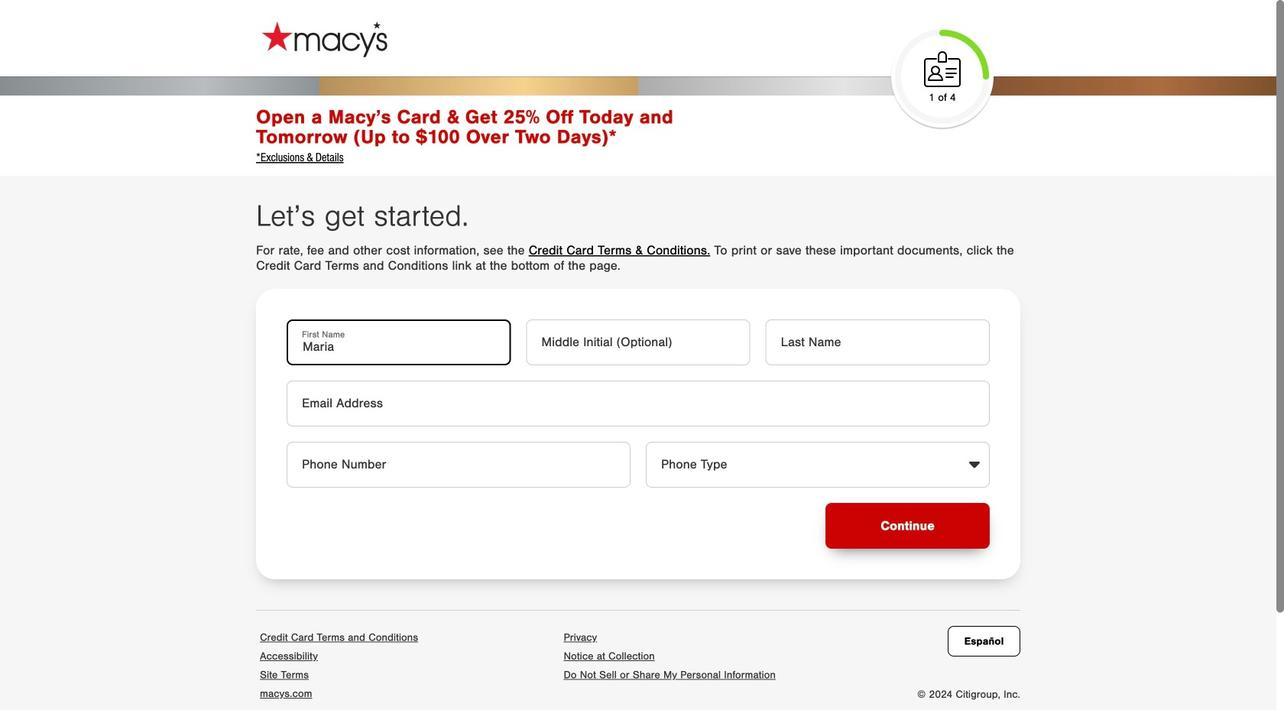 Task type: describe. For each thing, give the bounding box(es) containing it.
0 vertical spatial figure
[[921, 48, 964, 91]]

advertisement element
[[0, 76, 1277, 176]]

First Name text field
[[287, 320, 511, 366]]

1 horizontal spatial figure
[[967, 457, 983, 473]]



Task type: locate. For each thing, give the bounding box(es) containing it.
macy's application form image
[[258, 18, 392, 60], [258, 18, 392, 60]]

Last Name field
[[766, 320, 990, 366]]

1 horizontal spatial list
[[560, 626, 780, 682]]

1 list from the left
[[256, 626, 422, 704]]

0 horizontal spatial list
[[256, 626, 422, 704]]

macy's application form element
[[256, 8, 547, 69]]

Phone Number field
[[287, 442, 631, 488]]

1 vertical spatial figure
[[967, 457, 983, 473]]

Email Address field
[[287, 381, 990, 427]]

0 horizontal spatial figure
[[921, 48, 964, 91]]

2 list from the left
[[560, 626, 780, 682]]

list
[[256, 626, 422, 704], [560, 626, 780, 682]]

2024Citigroup, Inc. text field
[[918, 689, 1021, 701]]

figure
[[921, 48, 964, 91], [967, 457, 983, 473]]



Task type: vqa. For each thing, say whether or not it's contained in the screenshot.
figure to the right
yes



